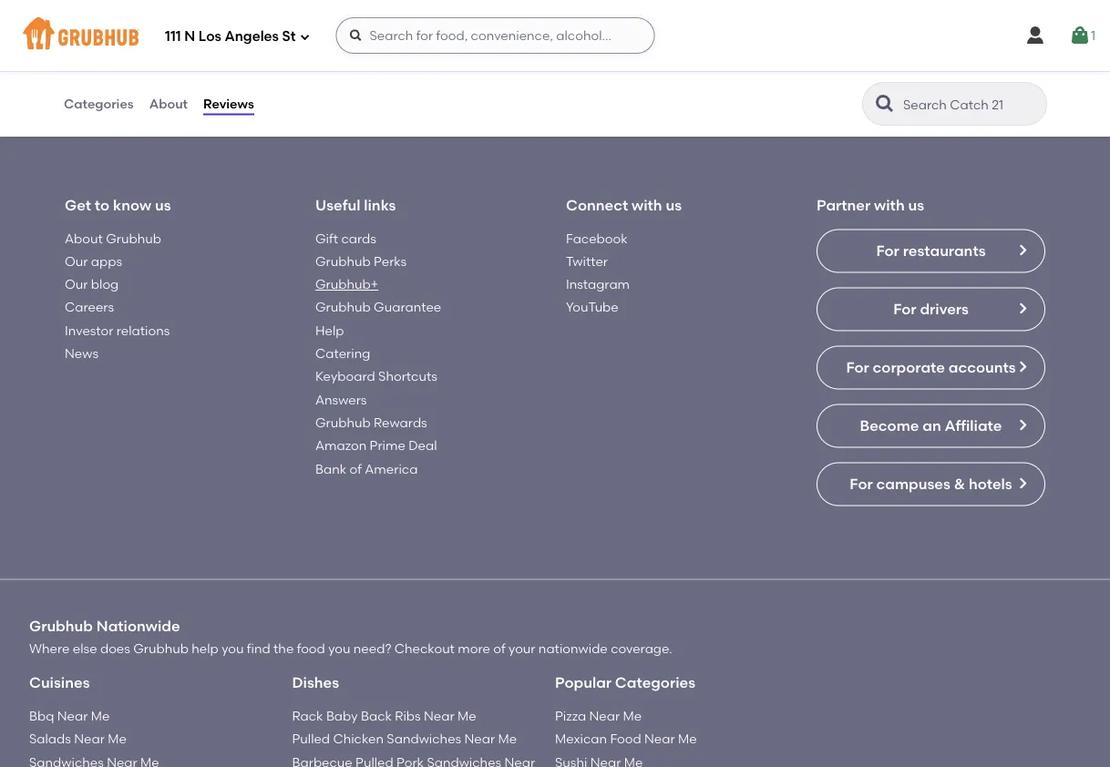 Task type: vqa. For each thing, say whether or not it's contained in the screenshot.
Grubhub in the about grubhub our apps our blog careers investor relations news
yes



Task type: describe. For each thing, give the bounding box(es) containing it.
corporate
[[873, 359, 946, 376]]

grubhub left about button on the top
[[85, 72, 140, 88]]

restaurants near me link
[[159, 72, 289, 88]]

grubhub+
[[316, 277, 379, 292]]

catering
[[316, 346, 371, 361]]

right image for for corporate accounts
[[1016, 360, 1031, 374]]

facebook twitter instagram youtube
[[566, 231, 630, 315]]

investor relations link
[[65, 323, 170, 338]]

help
[[192, 642, 219, 657]]

downtown los angeles
[[400, 72, 543, 88]]

about for about grubhub our apps our blog careers investor relations news
[[65, 231, 103, 246]]

of inside grubhub nationwide where else does grubhub help you find the food you need? checkout more of your nationwide coverage.
[[494, 642, 506, 657]]

1 horizontal spatial los
[[308, 72, 329, 88]]

restaurants near me
[[159, 72, 289, 88]]

sandwiches
[[387, 732, 462, 747]]

partner with us
[[817, 196, 925, 214]]

grubhub guarantee link
[[316, 300, 442, 315]]

news link
[[65, 346, 99, 361]]

1 button
[[1070, 19, 1096, 52]]

popular categories
[[555, 675, 696, 692]]

our blog link
[[65, 277, 119, 292]]

2 you from the left
[[328, 642, 351, 657]]

about grubhub our apps our blog careers investor relations news
[[65, 231, 170, 361]]

get to know us
[[65, 196, 171, 214]]

1 our from the top
[[65, 254, 88, 269]]

pulled chicken sandwiches near me link
[[292, 732, 517, 747]]

right image for for drivers
[[1016, 301, 1031, 316]]

pulled
[[292, 732, 330, 747]]

gift
[[316, 231, 338, 246]]

deal
[[409, 438, 437, 454]]

accounts
[[949, 359, 1017, 376]]

help
[[316, 323, 344, 338]]

youtube link
[[566, 300, 619, 315]]

ribs
[[395, 709, 421, 724]]

1 horizontal spatial angeles
[[332, 72, 382, 88]]

bank
[[316, 461, 347, 477]]

near up food
[[590, 709, 620, 724]]

grubhub up where
[[29, 617, 93, 635]]

popular
[[555, 675, 612, 692]]

2 our from the top
[[65, 277, 88, 292]]

me down bbq near me link
[[108, 732, 127, 747]]

food
[[297, 642, 325, 657]]

1 you from the left
[[222, 642, 244, 657]]

bank of america link
[[316, 461, 418, 477]]

with for connect
[[632, 196, 663, 214]]

1 horizontal spatial svg image
[[349, 28, 363, 43]]

right image for become an affiliate
[[1016, 418, 1031, 433]]

search icon image
[[875, 93, 897, 115]]

me right food
[[679, 732, 697, 747]]

prime
[[370, 438, 406, 454]]

grubhub rewards link
[[316, 415, 428, 431]]

near down bbq near me link
[[74, 732, 105, 747]]

catering link
[[316, 346, 371, 361]]

amazon prime deal link
[[316, 438, 437, 454]]

Search for food, convenience, alcohol... search field
[[336, 17, 655, 54]]

for campuses & hotels
[[850, 475, 1013, 493]]

more
[[458, 642, 491, 657]]

links
[[364, 196, 396, 214]]

los angeles
[[308, 72, 382, 88]]

answers link
[[316, 392, 367, 408]]

instagram
[[566, 277, 630, 292]]

for restaurants
[[877, 242, 986, 260]]

coverage.
[[611, 642, 673, 657]]

catch 21
[[562, 72, 615, 88]]

find
[[247, 642, 271, 657]]

pizza
[[555, 709, 587, 724]]

nationwide
[[539, 642, 608, 657]]

for restaurants link
[[817, 229, 1046, 273]]

Search Catch 21 search field
[[902, 96, 1042, 113]]

cuisines
[[29, 675, 90, 692]]

21
[[604, 72, 615, 88]]

categories inside button
[[64, 96, 134, 112]]

downtown
[[400, 72, 466, 88]]

me left mexican
[[498, 732, 517, 747]]

st
[[282, 28, 296, 45]]

grubhub link
[[85, 72, 140, 88]]

become an affiliate
[[861, 417, 1003, 435]]

for campuses & hotels link
[[817, 463, 1046, 506]]

need?
[[354, 642, 392, 657]]

bbq near me salads near me
[[29, 709, 127, 747]]

about grubhub link
[[65, 231, 161, 246]]

campuses
[[877, 475, 951, 493]]

amazon
[[316, 438, 367, 454]]

0 horizontal spatial svg image
[[300, 31, 311, 42]]

careers link
[[65, 300, 114, 315]]

1 vertical spatial categories
[[616, 675, 696, 692]]

1
[[1092, 28, 1096, 43]]

baby
[[326, 709, 358, 724]]

for for for drivers
[[894, 300, 917, 318]]

for drivers
[[894, 300, 969, 318]]

grubhub down 'answers' link
[[316, 415, 371, 431]]

shortcuts
[[379, 369, 438, 385]]

checkout
[[395, 642, 455, 657]]

our apps link
[[65, 254, 122, 269]]

become
[[861, 417, 920, 435]]

connect with us
[[566, 196, 682, 214]]

grubhub+ link
[[316, 277, 379, 292]]

&
[[955, 475, 966, 493]]

restaurants
[[904, 242, 986, 260]]

know
[[113, 196, 151, 214]]

for for for restaurants
[[877, 242, 900, 260]]

investor
[[65, 323, 113, 338]]

careers
[[65, 300, 114, 315]]

rewards
[[374, 415, 428, 431]]

useful links
[[316, 196, 396, 214]]

angeles inside main navigation navigation
[[225, 28, 279, 45]]

bbq near me link
[[29, 709, 110, 724]]



Task type: locate. For each thing, give the bounding box(es) containing it.
partner
[[817, 196, 871, 214]]

of right bank in the bottom of the page
[[350, 461, 362, 477]]

gift cards link
[[316, 231, 377, 246]]

1 svg image from the left
[[1025, 25, 1047, 47]]

blog
[[91, 277, 119, 292]]

me down 'st'
[[270, 72, 289, 88]]

reviews
[[203, 96, 254, 112]]

for inside for restaurants link
[[877, 242, 900, 260]]

1 horizontal spatial of
[[494, 642, 506, 657]]

us right connect
[[666, 196, 682, 214]]

back
[[361, 709, 392, 724]]

catch
[[562, 72, 601, 88]]

grubhub down nationwide
[[133, 642, 189, 657]]

0 horizontal spatial of
[[350, 461, 362, 477]]

our up careers in the top of the page
[[65, 277, 88, 292]]

with
[[632, 196, 663, 214], [875, 196, 905, 214]]

facebook link
[[566, 231, 628, 246]]

salads
[[29, 732, 71, 747]]

twitter
[[566, 254, 608, 269]]

svg image up los angeles
[[349, 28, 363, 43]]

grubhub perks link
[[316, 254, 407, 269]]

0 horizontal spatial with
[[632, 196, 663, 214]]

angeles left downtown
[[332, 72, 382, 88]]

me
[[270, 72, 289, 88], [91, 709, 110, 724], [458, 709, 477, 724], [623, 709, 642, 724], [108, 732, 127, 747], [498, 732, 517, 747], [679, 732, 697, 747]]

0 horizontal spatial categories
[[64, 96, 134, 112]]

0 vertical spatial about
[[149, 96, 188, 112]]

about
[[149, 96, 188, 112], [65, 231, 103, 246]]

near up sandwiches
[[424, 709, 455, 724]]

get
[[65, 196, 91, 214]]

else
[[73, 642, 97, 657]]

for for for campuses & hotels
[[850, 475, 873, 493]]

useful
[[316, 196, 361, 214]]

near right food
[[645, 732, 676, 747]]

of
[[350, 461, 362, 477], [494, 642, 506, 657]]

rack baby back ribs near me pulled chicken sandwiches near me
[[292, 709, 517, 747]]

dishes
[[292, 675, 339, 692]]

right image inside become an affiliate link
[[1016, 418, 1031, 433]]

apps
[[91, 254, 122, 269]]

about up our apps link on the top of the page
[[65, 231, 103, 246]]

perks
[[374, 254, 407, 269]]

0 vertical spatial categories
[[64, 96, 134, 112]]

drivers
[[921, 300, 969, 318]]

right image
[[1016, 476, 1031, 491]]

1 vertical spatial of
[[494, 642, 506, 657]]

1 with from the left
[[632, 196, 663, 214]]

0 horizontal spatial angeles
[[225, 28, 279, 45]]

an
[[923, 417, 942, 435]]

affiliate
[[945, 417, 1003, 435]]

with for partner
[[875, 196, 905, 214]]

with right partner
[[875, 196, 905, 214]]

1 horizontal spatial us
[[666, 196, 682, 214]]

our
[[65, 254, 88, 269], [65, 277, 88, 292]]

rack baby back ribs near me link
[[292, 709, 477, 724]]

for left campuses
[[850, 475, 873, 493]]

hotels
[[969, 475, 1013, 493]]

you left "find"
[[222, 642, 244, 657]]

2 horizontal spatial angeles
[[493, 72, 543, 88]]

1 horizontal spatial you
[[328, 642, 351, 657]]

facebook
[[566, 231, 628, 246]]

for down partner with us
[[877, 242, 900, 260]]

0 horizontal spatial los
[[199, 28, 222, 45]]

for inside for corporate accounts link
[[847, 359, 870, 376]]

salads near me link
[[29, 732, 127, 747]]

svg image inside 1 button
[[1070, 25, 1092, 47]]

us for connect with us
[[666, 196, 682, 214]]

you right food on the bottom
[[328, 642, 351, 657]]

instagram link
[[566, 277, 630, 292]]

0 horizontal spatial about
[[65, 231, 103, 246]]

0 horizontal spatial you
[[222, 642, 244, 657]]

pizza near me link
[[555, 709, 642, 724]]

right image inside for drivers link
[[1016, 301, 1031, 316]]

2 horizontal spatial los
[[469, 72, 490, 88]]

news
[[65, 346, 99, 361]]

categories button
[[63, 71, 135, 137]]

me up sandwiches
[[458, 709, 477, 724]]

1 right image from the top
[[1016, 243, 1031, 257]]

me up salads near me link
[[91, 709, 110, 724]]

3 us from the left
[[909, 196, 925, 214]]

us right know
[[155, 196, 171, 214]]

us up for restaurants
[[909, 196, 925, 214]]

pizza near me mexican food near me
[[555, 709, 697, 747]]

categories down the grubhub link
[[64, 96, 134, 112]]

answers
[[316, 392, 367, 408]]

1 vertical spatial our
[[65, 277, 88, 292]]

right image inside for restaurants link
[[1016, 243, 1031, 257]]

grubhub nationwide where else does grubhub help you find the food you need? checkout more of your nationwide coverage.
[[29, 617, 673, 657]]

keyboard shortcuts link
[[316, 369, 438, 385]]

111
[[165, 28, 181, 45]]

1 horizontal spatial with
[[875, 196, 905, 214]]

nationwide
[[96, 617, 180, 635]]

grubhub down 'gift cards' link
[[316, 254, 371, 269]]

rack
[[292, 709, 323, 724]]

svg image
[[349, 28, 363, 43], [300, 31, 311, 42]]

for
[[877, 242, 900, 260], [894, 300, 917, 318], [847, 359, 870, 376], [850, 475, 873, 493]]

reviews button
[[203, 71, 255, 137]]

mexican food near me link
[[555, 732, 697, 747]]

grubhub
[[85, 72, 140, 88], [106, 231, 161, 246], [316, 254, 371, 269], [316, 300, 371, 315], [316, 415, 371, 431], [29, 617, 93, 635], [133, 642, 189, 657]]

1 horizontal spatial categories
[[616, 675, 696, 692]]

2 right image from the top
[[1016, 301, 1031, 316]]

0 horizontal spatial svg image
[[1025, 25, 1047, 47]]

for inside for drivers link
[[894, 300, 917, 318]]

the
[[274, 642, 294, 657]]

you
[[222, 642, 244, 657], [328, 642, 351, 657]]

our up the our blog "link"
[[65, 254, 88, 269]]

angeles down search for food, convenience, alcohol... search field
[[493, 72, 543, 88]]

where
[[29, 642, 70, 657]]

chicken
[[333, 732, 384, 747]]

svg image
[[1025, 25, 1047, 47], [1070, 25, 1092, 47]]

me up the 'mexican food near me' link
[[623, 709, 642, 724]]

for left drivers
[[894, 300, 917, 318]]

food
[[611, 732, 642, 747]]

1 vertical spatial about
[[65, 231, 103, 246]]

1 horizontal spatial about
[[149, 96, 188, 112]]

categories down coverage.
[[616, 675, 696, 692]]

grubhub down grubhub+
[[316, 300, 371, 315]]

for inside for campuses & hotels link
[[850, 475, 873, 493]]

mexican
[[555, 732, 608, 747]]

twitter link
[[566, 254, 608, 269]]

2 svg image from the left
[[1070, 25, 1092, 47]]

right image for for restaurants
[[1016, 243, 1031, 257]]

youtube
[[566, 300, 619, 315]]

near right sandwiches
[[465, 732, 495, 747]]

svg image right 'st'
[[300, 31, 311, 42]]

near up reviews
[[237, 72, 267, 88]]

about button
[[148, 71, 189, 137]]

angeles left 'st'
[[225, 28, 279, 45]]

grubhub down know
[[106, 231, 161, 246]]

0 vertical spatial our
[[65, 254, 88, 269]]

1 us from the left
[[155, 196, 171, 214]]

gift cards grubhub perks grubhub+ grubhub guarantee help catering keyboard shortcuts answers grubhub rewards amazon prime deal bank of america
[[316, 231, 442, 477]]

111 n los angeles st
[[165, 28, 296, 45]]

america
[[365, 461, 418, 477]]

2 with from the left
[[875, 196, 905, 214]]

restaurants
[[159, 72, 233, 88]]

2 horizontal spatial us
[[909, 196, 925, 214]]

with right connect
[[632, 196, 663, 214]]

2 us from the left
[[666, 196, 682, 214]]

1 horizontal spatial svg image
[[1070, 25, 1092, 47]]

los inside main navigation navigation
[[199, 28, 222, 45]]

0 horizontal spatial us
[[155, 196, 171, 214]]

4 right image from the top
[[1016, 418, 1031, 433]]

3 right image from the top
[[1016, 360, 1031, 374]]

become an affiliate link
[[817, 404, 1046, 448]]

us for partner with us
[[909, 196, 925, 214]]

main navigation navigation
[[0, 0, 1111, 71]]

your
[[509, 642, 536, 657]]

about inside about grubhub our apps our blog careers investor relations news
[[65, 231, 103, 246]]

right image inside for corporate accounts link
[[1016, 360, 1031, 374]]

about for about
[[149, 96, 188, 112]]

near
[[237, 72, 267, 88], [57, 709, 88, 724], [424, 709, 455, 724], [590, 709, 620, 724], [74, 732, 105, 747], [465, 732, 495, 747], [645, 732, 676, 747]]

of inside the gift cards grubhub perks grubhub+ grubhub guarantee help catering keyboard shortcuts answers grubhub rewards amazon prime deal bank of america
[[350, 461, 362, 477]]

bbq
[[29, 709, 54, 724]]

for for for corporate accounts
[[847, 359, 870, 376]]

of left your
[[494, 642, 506, 657]]

about inside button
[[149, 96, 188, 112]]

grubhub inside about grubhub our apps our blog careers investor relations news
[[106, 231, 161, 246]]

downtown los angeles link
[[400, 72, 543, 88]]

about down restaurants
[[149, 96, 188, 112]]

guarantee
[[374, 300, 442, 315]]

for left corporate
[[847, 359, 870, 376]]

near up salads near me link
[[57, 709, 88, 724]]

connect
[[566, 196, 629, 214]]

us
[[155, 196, 171, 214], [666, 196, 682, 214], [909, 196, 925, 214]]

0 vertical spatial of
[[350, 461, 362, 477]]

right image
[[1016, 243, 1031, 257], [1016, 301, 1031, 316], [1016, 360, 1031, 374], [1016, 418, 1031, 433]]



